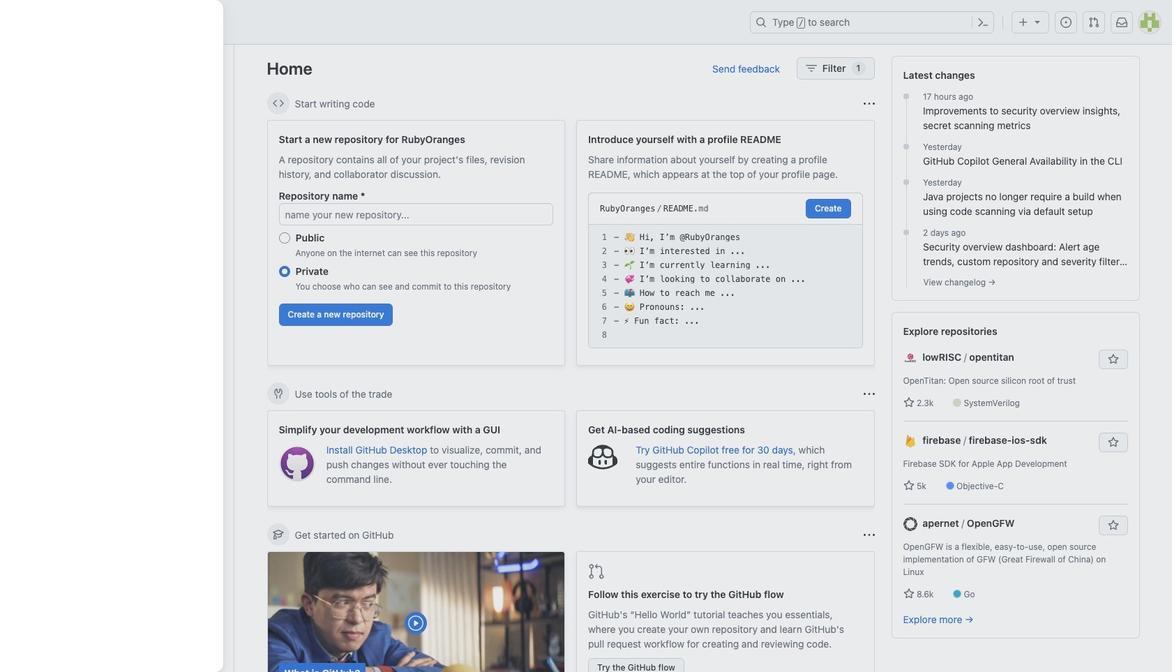 Task type: vqa. For each thing, say whether or not it's contained in the screenshot.
rightmost Homepage IMAGE
no



Task type: describe. For each thing, give the bounding box(es) containing it.
1 star image from the top
[[904, 397, 915, 408]]

star image
[[904, 480, 915, 491]]

git pull request image
[[1089, 17, 1100, 28]]

command palette image
[[978, 17, 989, 28]]

2 dot fill image from the top
[[901, 227, 912, 238]]



Task type: locate. For each thing, give the bounding box(es) containing it.
2 dot fill image from the top
[[901, 177, 912, 188]]

issue opened image
[[1061, 17, 1072, 28]]

1 dot fill image from the top
[[901, 91, 912, 102]]

plus image
[[1018, 17, 1030, 28]]

dot fill image
[[901, 91, 912, 102], [901, 177, 912, 188]]

0 vertical spatial star image
[[904, 397, 915, 408]]

dot fill image
[[901, 141, 912, 152], [901, 227, 912, 238]]

1 vertical spatial dot fill image
[[901, 227, 912, 238]]

notifications image
[[1117, 17, 1128, 28]]

account element
[[0, 45, 235, 672]]

1 vertical spatial star image
[[904, 588, 915, 600]]

explore element
[[892, 56, 1140, 672]]

explore repositories navigation
[[892, 312, 1140, 639]]

star image
[[904, 397, 915, 408], [904, 588, 915, 600]]

0 vertical spatial dot fill image
[[901, 91, 912, 102]]

1 dot fill image from the top
[[901, 141, 912, 152]]

2 star image from the top
[[904, 588, 915, 600]]

1 vertical spatial dot fill image
[[901, 177, 912, 188]]

triangle down image
[[1032, 16, 1044, 27]]

0 vertical spatial dot fill image
[[901, 141, 912, 152]]



